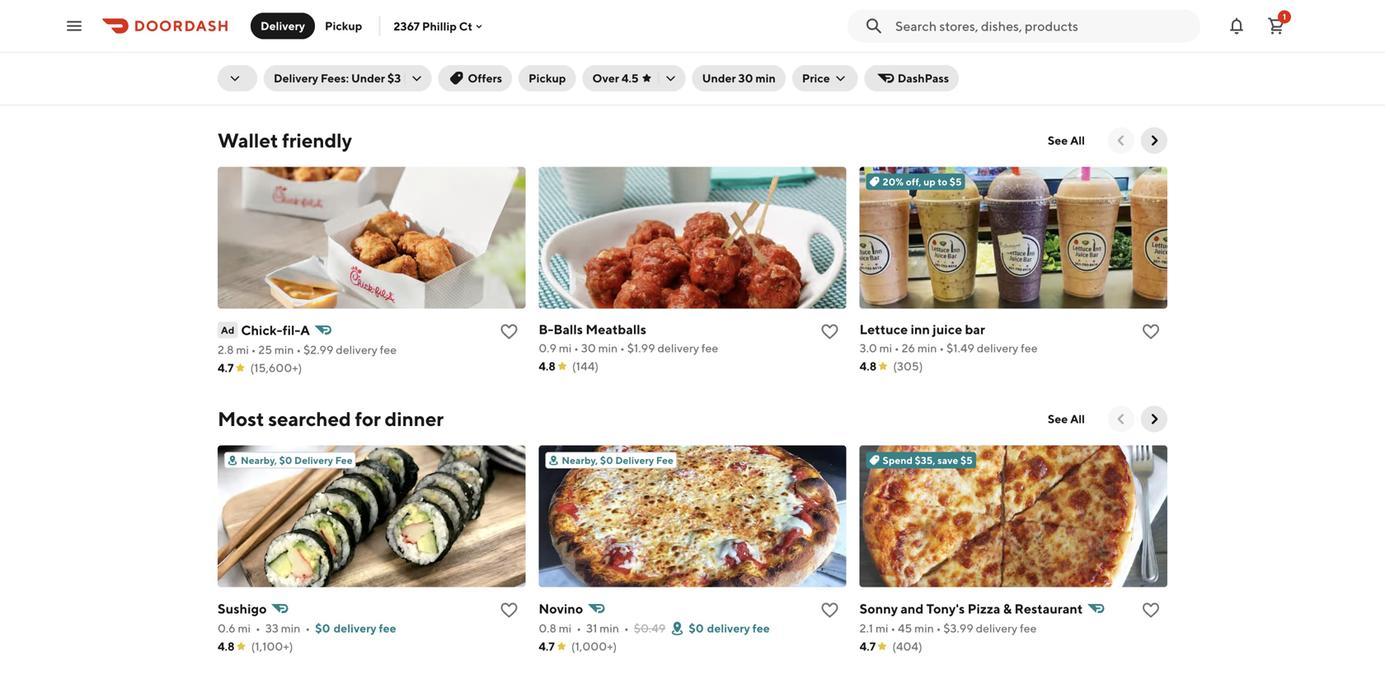 Task type: vqa. For each thing, say whether or not it's contained in the screenshot.
mi associated with 2.1 mi • 45 min • $3.99 delivery fee
yes



Task type: describe. For each thing, give the bounding box(es) containing it.
mcdonald's
[[378, 78, 451, 93]]

balls
[[553, 322, 583, 337]]

see for most searched for dinner
[[1048, 412, 1068, 426]]

over 4.5
[[592, 71, 639, 85]]

offers
[[468, 71, 502, 85]]

20% for agave restaurant and lounge
[[699, 41, 723, 55]]

nearby, for sushigo
[[241, 455, 277, 466]]

lettuce
[[860, 322, 908, 337]]

agave
[[699, 59, 738, 75]]

see all link for most searched for dinner
[[1038, 406, 1095, 433]]

2367 phillip ct button
[[394, 19, 486, 33]]

previous button of carousel image for wallet friendly
[[1113, 132, 1129, 149]]

0.8
[[539, 622, 556, 635]]

pizza inside nonna's pizza & ristorante
[[591, 59, 624, 75]]

min inside b-balls meatballs 0.9 mi • 30 min • $1.99 delivery fee
[[598, 341, 618, 355]]

• right 33
[[305, 622, 310, 635]]

mcnuggetsⓡ
[[436, 41, 510, 55]]

fee for sushigo
[[335, 455, 353, 466]]

2.1 mi • 45 min • $3.99 delivery fee
[[860, 622, 1037, 635]]

no.
[[257, 59, 279, 75]]

dashpass button
[[865, 65, 959, 92]]

a
[[300, 322, 310, 338]]

free 20pc mcnuggetsⓡ on $20+
[[378, 41, 510, 71]]

31
[[586, 622, 597, 635]]

30 inside 'button'
[[738, 71, 753, 85]]

(1,000+)
[[571, 640, 617, 653]]

min right 25
[[274, 343, 294, 357]]

under inside 'button'
[[702, 71, 736, 85]]

dinner
[[385, 407, 444, 431]]

1 vertical spatial $0 delivery fee
[[689, 622, 770, 635]]

over 4.5 button
[[582, 65, 686, 92]]

nearby, for novino
[[562, 455, 598, 466]]

fees:
[[321, 71, 349, 85]]

min right 31
[[600, 622, 619, 635]]

offers button
[[438, 65, 512, 92]]

prime no. 7 x ugly chicken
[[218, 59, 329, 95]]

• left $3.99
[[936, 622, 941, 635]]

4.7 for novino
[[539, 640, 555, 653]]

spend
[[883, 455, 913, 466]]

0 horizontal spatial 4.8
[[218, 640, 235, 653]]

ad
[[221, 325, 234, 336]]

1 horizontal spatial and
[[901, 601, 924, 617]]

delivery inside button
[[261, 19, 305, 33]]

(1,100+)
[[251, 640, 293, 653]]

see all for most searched for dinner
[[1048, 412, 1085, 426]]

b-
[[539, 322, 553, 337]]

mi for 0.6 mi • 33 min • $0 delivery fee
[[238, 622, 251, 635]]

1 vertical spatial pickup button
[[519, 65, 576, 92]]

novino
[[539, 601, 583, 617]]

$20+
[[394, 58, 422, 71]]

dashpass
[[898, 71, 949, 85]]

20% off, up to $5 for nonna's
[[539, 41, 630, 55]]

for
[[355, 407, 381, 431]]

mi for 0.8 mi • 31 min •
[[559, 622, 572, 635]]

2 horizontal spatial up
[[923, 176, 936, 188]]

2367 phillip ct
[[394, 19, 472, 33]]

price
[[802, 71, 830, 85]]

under 30 min button
[[692, 65, 786, 92]]

open menu image
[[64, 16, 84, 36]]

1 vertical spatial pickup
[[529, 71, 566, 85]]

nonna's pizza & ristorante
[[539, 59, 635, 95]]

$1.49
[[946, 341, 974, 355]]

meatballs
[[586, 322, 646, 337]]

off, for agave
[[726, 41, 744, 55]]

see for wallet friendly
[[1048, 134, 1068, 147]]

click to add this store to your saved list image for sonny and tony's pizza & restaurant
[[1141, 601, 1161, 621]]

30 inside b-balls meatballs 0.9 mi • 30 min • $1.99 delivery fee
[[581, 341, 596, 355]]

• left $1.49
[[939, 341, 944, 355]]

phillip
[[422, 19, 457, 33]]

over
[[592, 71, 619, 85]]

(15,600+)
[[250, 361, 302, 375]]

min right 33
[[281, 622, 300, 635]]

nearby, $0 delivery fee for sushigo
[[241, 455, 353, 466]]

min inside 'button'
[[756, 71, 776, 85]]

notification bell image
[[1227, 16, 1247, 36]]

most searched for dinner link
[[218, 406, 444, 433]]

• left 45
[[891, 622, 895, 635]]

7
[[281, 59, 288, 75]]

agave restaurant and lounge
[[699, 59, 830, 95]]

20pc
[[405, 41, 433, 55]]

mi inside b-balls meatballs 0.9 mi • 30 min • $1.99 delivery fee
[[559, 341, 572, 355]]

ristorante
[[539, 79, 603, 95]]

wallet
[[218, 129, 278, 152]]

delivery button
[[251, 13, 315, 39]]

1
[[1283, 12, 1286, 21]]

wallet friendly
[[218, 129, 352, 152]]

2 horizontal spatial to
[[938, 176, 947, 188]]

nonna's
[[539, 59, 589, 75]]

restaurant
[[741, 59, 805, 75]]

bar
[[965, 322, 985, 337]]

1 button
[[1260, 9, 1293, 42]]

restaurant
[[1014, 601, 1083, 617]]

next button of carousel image
[[1146, 411, 1162, 428]]

• up (144)
[[574, 341, 579, 355]]

fil-
[[283, 322, 300, 338]]

juice
[[933, 322, 962, 337]]

up for restaurant
[[746, 41, 760, 55]]

0 horizontal spatial 4.7
[[218, 361, 234, 375]]

most
[[218, 407, 264, 431]]

2.1
[[860, 622, 873, 635]]

45
[[898, 622, 912, 635]]

0 vertical spatial pickup
[[325, 19, 362, 33]]



Task type: locate. For each thing, give the bounding box(es) containing it.
0 horizontal spatial pizza
[[591, 59, 624, 75]]

1 previous button of carousel image from the top
[[1113, 132, 1129, 149]]

all for wallet friendly
[[1070, 134, 1085, 147]]

next button of carousel image
[[1146, 132, 1162, 149]]

min right lounge
[[756, 71, 776, 85]]

fee inside b-balls meatballs 0.9 mi • 30 min • $1.99 delivery fee
[[701, 341, 718, 355]]

pickup button up ugly
[[315, 13, 372, 39]]

$3
[[387, 71, 401, 85]]

to
[[602, 41, 613, 55], [762, 41, 774, 55], [938, 176, 947, 188]]

and right restaurant
[[807, 59, 830, 75]]

1 see all link from the top
[[1038, 128, 1095, 154]]

save
[[938, 455, 958, 466]]

1 horizontal spatial 30
[[738, 71, 753, 85]]

and inside agave restaurant and lounge
[[807, 59, 830, 75]]

mi inside the lettuce inn juice bar 3.0 mi • 26 min • $1.49 delivery fee
[[879, 341, 892, 355]]

& right 'over'
[[627, 59, 635, 75]]

0 vertical spatial see
[[1048, 134, 1068, 147]]

1 horizontal spatial 20% off, up to $5
[[699, 41, 790, 55]]

to for pizza
[[602, 41, 613, 55]]

mi
[[559, 341, 572, 355], [879, 341, 892, 355], [236, 343, 249, 357], [238, 622, 251, 635], [559, 622, 572, 635], [876, 622, 888, 635]]

1 vertical spatial see all link
[[1038, 406, 1095, 433]]

0.6 mi • 33 min • $0 delivery fee
[[218, 622, 396, 635]]

4.8 for b-
[[539, 360, 556, 373]]

pickup
[[325, 19, 362, 33], [529, 71, 566, 85]]

1 fee from the left
[[335, 455, 353, 466]]

0 horizontal spatial to
[[602, 41, 613, 55]]

2.8 mi • 25 min • $2.99 delivery fee
[[218, 343, 397, 357]]

fee for novino
[[656, 455, 674, 466]]

x
[[291, 59, 298, 75]]

1 see from the top
[[1048, 134, 1068, 147]]

4.7 down 2.8 at the left bottom of page
[[218, 361, 234, 375]]

all
[[1070, 134, 1085, 147], [1070, 412, 1085, 426]]

0 horizontal spatial nearby, $0 delivery fee
[[241, 455, 353, 466]]

1 horizontal spatial to
[[762, 41, 774, 55]]

1 vertical spatial pizza
[[968, 601, 1000, 617]]

2 horizontal spatial 4.8
[[860, 360, 877, 373]]

1 horizontal spatial 4.8
[[539, 360, 556, 373]]

3.0
[[860, 341, 877, 355]]

off,
[[565, 41, 583, 55], [726, 41, 744, 55], [906, 176, 921, 188]]

2 horizontal spatial 20% off, up to $5
[[883, 176, 962, 188]]

ad chick-fil-a
[[221, 322, 310, 338]]

fee
[[280, 41, 298, 55], [701, 341, 718, 355], [1021, 341, 1038, 355], [380, 343, 397, 357], [379, 622, 396, 635], [752, 622, 770, 635], [1020, 622, 1037, 635]]

most searched for dinner
[[218, 407, 444, 431]]

1 horizontal spatial nearby, $0 delivery fee
[[562, 455, 674, 466]]

see all link
[[1038, 128, 1095, 154], [1038, 406, 1095, 433]]

25
[[258, 343, 272, 357]]

mi right 3.0
[[879, 341, 892, 355]]

b-balls meatballs 0.9 mi • 30 min • $1.99 delivery fee
[[539, 322, 718, 355]]

0 horizontal spatial $0 delivery fee
[[218, 41, 298, 55]]

click to add this store to your saved list image
[[1141, 322, 1161, 342]]

chicken
[[218, 79, 269, 95]]

prime
[[218, 59, 254, 75]]

4.8
[[539, 360, 556, 373], [860, 360, 877, 373], [218, 640, 235, 653]]

0 horizontal spatial 20% off, up to $5
[[539, 41, 630, 55]]

pickup up ugly
[[325, 19, 362, 33]]

nearby, $0 delivery fee
[[241, 455, 353, 466], [562, 455, 674, 466]]

2367
[[394, 19, 420, 33]]

1 vertical spatial previous button of carousel image
[[1113, 411, 1129, 428]]

mi for 2.1 mi • 45 min • $3.99 delivery fee
[[876, 622, 888, 635]]

$0 delivery fee right $0.49
[[689, 622, 770, 635]]

$0.49
[[634, 622, 666, 635]]

pizza
[[591, 59, 624, 75], [968, 601, 1000, 617]]

min right 26
[[917, 341, 937, 355]]

spend $35, save $5
[[883, 455, 973, 466]]

0 horizontal spatial and
[[807, 59, 830, 75]]

nearby, $0 delivery fee for novino
[[562, 455, 674, 466]]

4.8 down 0.6
[[218, 640, 235, 653]]

all left next button of carousel icon
[[1070, 134, 1085, 147]]

1 vertical spatial and
[[901, 601, 924, 617]]

1 horizontal spatial 4.7
[[539, 640, 555, 653]]

0 horizontal spatial under
[[351, 71, 385, 85]]

all left next button of carousel image
[[1070, 412, 1085, 426]]

click to add this store to your saved list image
[[499, 322, 519, 342], [820, 322, 840, 342], [499, 601, 519, 621], [820, 601, 840, 621], [1141, 601, 1161, 621]]

$0 delivery fee
[[218, 41, 298, 55], [689, 622, 770, 635]]

1 vertical spatial see
[[1048, 412, 1068, 426]]

0 vertical spatial pickup button
[[315, 13, 372, 39]]

0 vertical spatial &
[[627, 59, 635, 75]]

lounge
[[699, 79, 742, 95]]

4.7 down "0.8"
[[539, 640, 555, 653]]

previous button of carousel image for most searched for dinner
[[1113, 411, 1129, 428]]

0 horizontal spatial 20%
[[539, 41, 563, 55]]

click to add this store to your saved list image for novino
[[820, 601, 840, 621]]

•
[[574, 341, 579, 355], [620, 341, 625, 355], [894, 341, 899, 355], [939, 341, 944, 355], [251, 343, 256, 357], [296, 343, 301, 357], [256, 622, 260, 635], [305, 622, 310, 635], [576, 622, 581, 635], [624, 622, 629, 635], [891, 622, 895, 635], [936, 622, 941, 635]]

0 vertical spatial see all link
[[1038, 128, 1095, 154]]

26
[[902, 341, 915, 355]]

2 see all link from the top
[[1038, 406, 1095, 433]]

2 horizontal spatial 4.7
[[860, 640, 876, 653]]

0 vertical spatial and
[[807, 59, 830, 75]]

1 vertical spatial see all
[[1048, 412, 1085, 426]]

• left 31
[[576, 622, 581, 635]]

• left 26
[[894, 341, 899, 355]]

Store search: begin typing to search for stores available on DoorDash text field
[[895, 17, 1190, 35]]

$35,
[[915, 455, 935, 466]]

up for pizza
[[585, 41, 599, 55]]

delivery inside b-balls meatballs 0.9 mi • 30 min • $1.99 delivery fee
[[657, 341, 699, 355]]

4.7 for sonny and tony's pizza & restaurant
[[860, 640, 876, 653]]

delivery inside the lettuce inn juice bar 3.0 mi • 26 min • $1.49 delivery fee
[[977, 341, 1018, 355]]

1 under from the left
[[351, 71, 385, 85]]

20% for nonna's pizza & ristorante
[[539, 41, 563, 55]]

30
[[738, 71, 753, 85], [581, 341, 596, 355]]

0 horizontal spatial fee
[[335, 455, 353, 466]]

ugly
[[300, 59, 329, 75]]

friendly
[[282, 129, 352, 152]]

see all for wallet friendly
[[1048, 134, 1085, 147]]

1 horizontal spatial fee
[[656, 455, 674, 466]]

(305)
[[893, 360, 923, 373]]

$2.99
[[303, 343, 333, 357]]

0 horizontal spatial pickup
[[325, 19, 362, 33]]

price button
[[792, 65, 858, 92]]

0.9
[[539, 341, 557, 355]]

20% off, up to $5
[[539, 41, 630, 55], [699, 41, 790, 55], [883, 176, 962, 188]]

delivery fees: under $3
[[274, 71, 401, 85]]

1 vertical spatial 30
[[581, 341, 596, 355]]

min
[[756, 71, 776, 85], [598, 341, 618, 355], [917, 341, 937, 355], [274, 343, 294, 357], [281, 622, 300, 635], [600, 622, 619, 635], [914, 622, 934, 635]]

1 horizontal spatial &
[[1003, 601, 1012, 617]]

see all
[[1048, 134, 1085, 147], [1048, 412, 1085, 426]]

1 horizontal spatial up
[[746, 41, 760, 55]]

searched
[[268, 407, 351, 431]]

1 all from the top
[[1070, 134, 1085, 147]]

all for most searched for dinner
[[1070, 412, 1085, 426]]

sonny
[[860, 601, 898, 617]]

1 horizontal spatial pickup button
[[519, 65, 576, 92]]

• left the '$2.99'
[[296, 343, 301, 357]]

0.8 mi • 31 min •
[[539, 622, 629, 635]]

pickup button left 'over'
[[519, 65, 576, 92]]

wallet friendly link
[[218, 128, 352, 154]]

fee
[[335, 455, 353, 466], [656, 455, 674, 466]]

1 see all from the top
[[1048, 134, 1085, 147]]

2 nearby, $0 delivery fee from the left
[[562, 455, 674, 466]]

free
[[378, 41, 403, 55]]

min right 45
[[914, 622, 934, 635]]

4.5
[[622, 71, 639, 85]]

0 vertical spatial previous button of carousel image
[[1113, 132, 1129, 149]]

(144)
[[572, 360, 599, 373]]

2 items, open order cart image
[[1266, 16, 1286, 36]]

$3.99
[[943, 622, 974, 635]]

0 vertical spatial pizza
[[591, 59, 624, 75]]

2 horizontal spatial 20%
[[883, 176, 904, 188]]

2 see from the top
[[1048, 412, 1068, 426]]

mi right "0.8"
[[559, 622, 572, 635]]

to for restaurant
[[762, 41, 774, 55]]

1 horizontal spatial off,
[[726, 41, 744, 55]]

mi right 2.8 at the left bottom of page
[[236, 343, 249, 357]]

tony's
[[926, 601, 965, 617]]

off, for nonna's
[[565, 41, 583, 55]]

previous button of carousel image
[[1113, 132, 1129, 149], [1113, 411, 1129, 428]]

up
[[585, 41, 599, 55], [746, 41, 760, 55], [923, 176, 936, 188]]

pickup left 'over'
[[529, 71, 566, 85]]

mi right 2.1
[[876, 622, 888, 635]]

33
[[265, 622, 279, 635]]

4.8 for lettuce
[[860, 360, 877, 373]]

1 nearby, from the left
[[241, 455, 277, 466]]

1 horizontal spatial pickup
[[529, 71, 566, 85]]

• left 25
[[251, 343, 256, 357]]

$0 delivery fee up "no."
[[218, 41, 298, 55]]

previous button of carousel image left next button of carousel icon
[[1113, 132, 1129, 149]]

$1.99
[[627, 341, 655, 355]]

see all link for wallet friendly
[[1038, 128, 1095, 154]]

mi right 0.6
[[238, 622, 251, 635]]

and
[[807, 59, 830, 75], [901, 601, 924, 617]]

0 vertical spatial 30
[[738, 71, 753, 85]]

1 nearby, $0 delivery fee from the left
[[241, 455, 353, 466]]

4.7
[[218, 361, 234, 375], [539, 640, 555, 653], [860, 640, 876, 653]]

2 horizontal spatial off,
[[906, 176, 921, 188]]

and up 45
[[901, 601, 924, 617]]

under
[[351, 71, 385, 85], [702, 71, 736, 85]]

• left 33
[[256, 622, 260, 635]]

20% off, up to $5 for agave
[[699, 41, 790, 55]]

2 see all from the top
[[1048, 412, 1085, 426]]

2 previous button of carousel image from the top
[[1113, 411, 1129, 428]]

1 horizontal spatial $0 delivery fee
[[689, 622, 770, 635]]

4.8 down 0.9
[[539, 360, 556, 373]]

0 vertical spatial see all
[[1048, 134, 1085, 147]]

fee inside the lettuce inn juice bar 3.0 mi • 26 min • $1.49 delivery fee
[[1021, 341, 1038, 355]]

0 vertical spatial all
[[1070, 134, 1085, 147]]

• left $1.99
[[620, 341, 625, 355]]

• left $0.49
[[624, 622, 629, 635]]

mi right 0.9
[[559, 341, 572, 355]]

1 vertical spatial all
[[1070, 412, 1085, 426]]

1 horizontal spatial nearby,
[[562, 455, 598, 466]]

on
[[378, 58, 392, 71]]

(404)
[[892, 640, 922, 653]]

click to add this store to your saved list image for sushigo
[[499, 601, 519, 621]]

$5
[[615, 41, 630, 55], [776, 41, 790, 55], [950, 176, 962, 188], [960, 455, 973, 466]]

previous button of carousel image left next button of carousel image
[[1113, 411, 1129, 428]]

4.8 down 3.0
[[860, 360, 877, 373]]

inn
[[911, 322, 930, 337]]

2.8
[[218, 343, 234, 357]]

mi for 2.8 mi • 25 min • $2.99 delivery fee
[[236, 343, 249, 357]]

0 horizontal spatial 30
[[581, 341, 596, 355]]

0 horizontal spatial off,
[[565, 41, 583, 55]]

2 under from the left
[[702, 71, 736, 85]]

0.6
[[218, 622, 236, 635]]

1 horizontal spatial pizza
[[968, 601, 1000, 617]]

$0
[[218, 41, 233, 55], [279, 455, 292, 466], [600, 455, 613, 466], [315, 622, 330, 635], [689, 622, 704, 635]]

& left restaurant
[[1003, 601, 1012, 617]]

sonny and tony's pizza & restaurant
[[860, 601, 1083, 617]]

1 horizontal spatial under
[[702, 71, 736, 85]]

0 horizontal spatial &
[[627, 59, 635, 75]]

chick-
[[241, 322, 283, 338]]

1 vertical spatial &
[[1003, 601, 1012, 617]]

0 horizontal spatial pickup button
[[315, 13, 372, 39]]

ct
[[459, 19, 472, 33]]

4.7 down 2.1
[[860, 640, 876, 653]]

lettuce inn juice bar 3.0 mi • 26 min • $1.49 delivery fee
[[860, 322, 1038, 355]]

delivery
[[261, 19, 305, 33], [274, 71, 318, 85], [294, 455, 333, 466], [615, 455, 654, 466]]

0 horizontal spatial nearby,
[[241, 455, 277, 466]]

min down "meatballs"
[[598, 341, 618, 355]]

0 vertical spatial $0 delivery fee
[[218, 41, 298, 55]]

min inside the lettuce inn juice bar 3.0 mi • 26 min • $1.49 delivery fee
[[917, 341, 937, 355]]

2 fee from the left
[[656, 455, 674, 466]]

0 horizontal spatial up
[[585, 41, 599, 55]]

& inside nonna's pizza & ristorante
[[627, 59, 635, 75]]

2 all from the top
[[1070, 412, 1085, 426]]

2 nearby, from the left
[[562, 455, 598, 466]]

sushigo
[[218, 601, 267, 617]]

1 horizontal spatial 20%
[[699, 41, 723, 55]]



